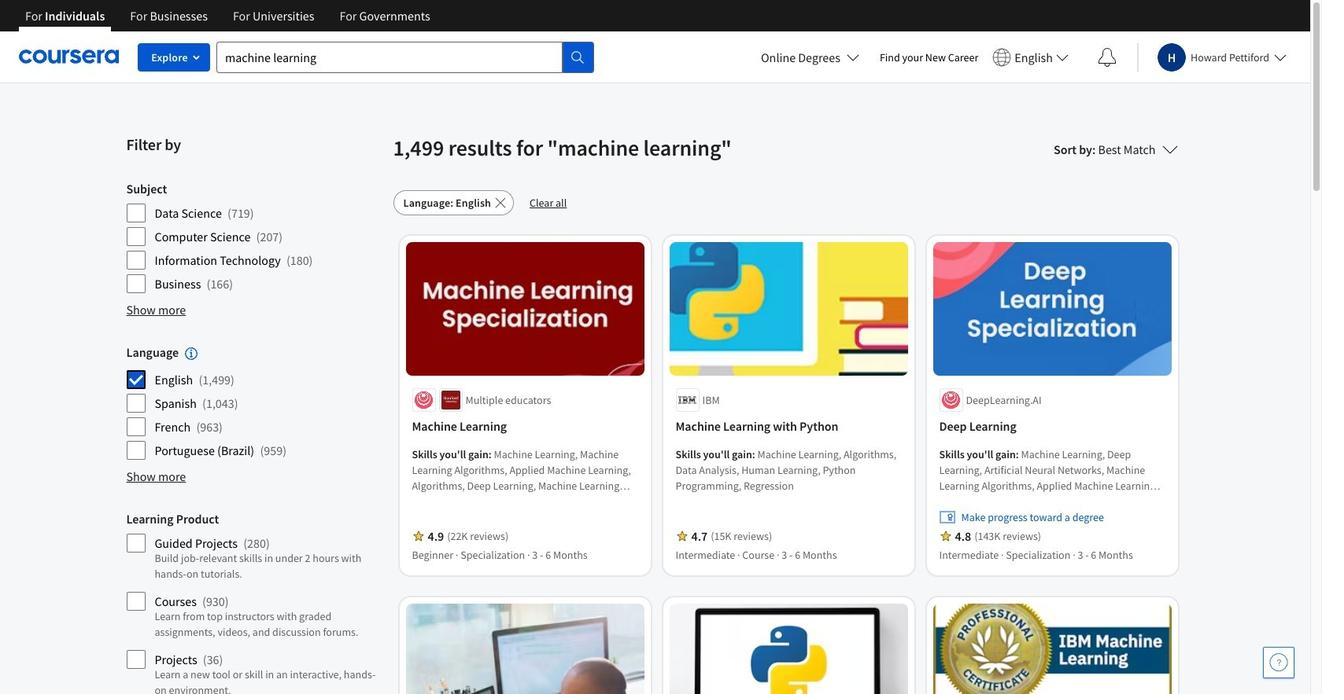 Task type: describe. For each thing, give the bounding box(es) containing it.
coursera image
[[19, 44, 119, 69]]

information about this filter group image
[[185, 348, 198, 361]]

3 group from the top
[[126, 512, 384, 695]]

help center image
[[1269, 654, 1288, 673]]

2 group from the top
[[126, 345, 384, 461]]

banner navigation
[[13, 0, 443, 43]]



Task type: locate. For each thing, give the bounding box(es) containing it.
0 vertical spatial group
[[126, 181, 384, 294]]

1 group from the top
[[126, 181, 384, 294]]

2 vertical spatial group
[[126, 512, 384, 695]]

None search field
[[216, 41, 594, 73]]

1 vertical spatial group
[[126, 345, 384, 461]]

What do you want to learn? text field
[[216, 41, 563, 73]]

group
[[126, 181, 384, 294], [126, 345, 384, 461], [126, 512, 384, 695]]



Task type: vqa. For each thing, say whether or not it's contained in the screenshot.
first prerequisites from the bottom of the view all certificates "list" at the right of page
no



